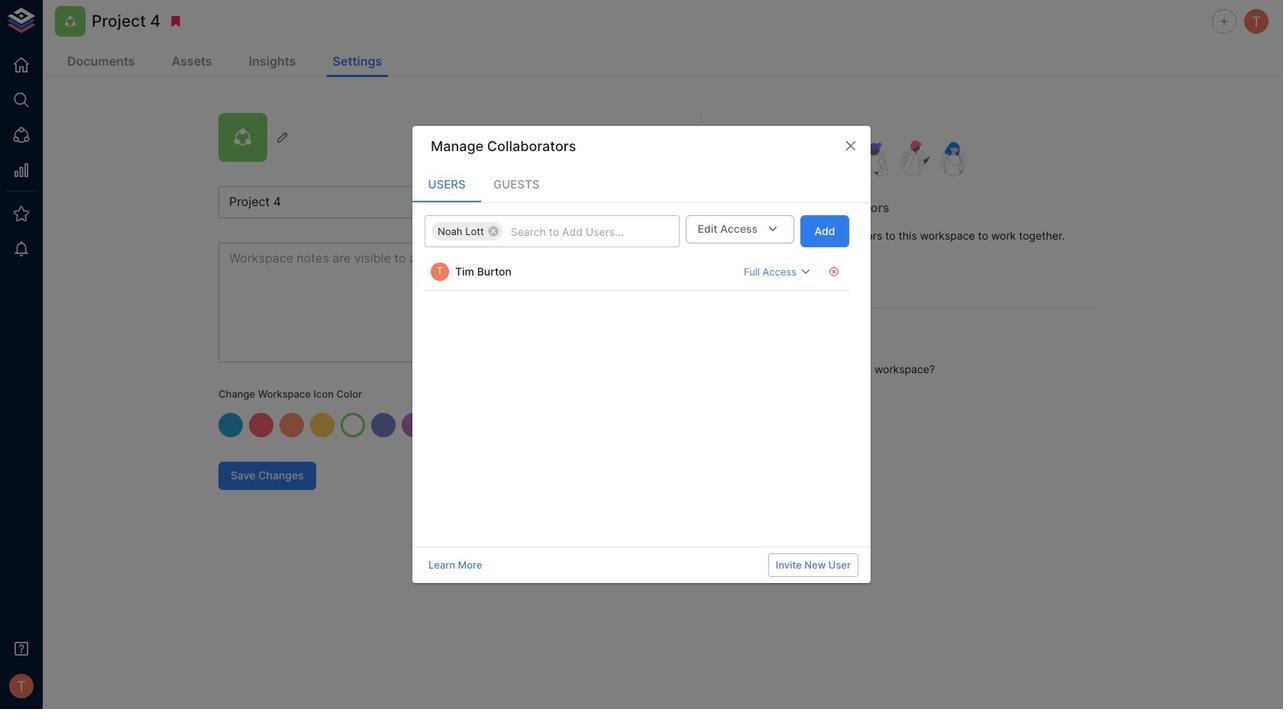 Task type: locate. For each thing, give the bounding box(es) containing it.
tab list
[[412, 166, 871, 202]]

Search to Add Users... text field
[[505, 222, 630, 241]]

remove bookmark image
[[169, 15, 183, 28]]

Workspace notes are visible to all members and guests. text field
[[218, 243, 652, 363]]

Workspace Name text field
[[218, 186, 652, 218]]

dialog
[[412, 126, 871, 583]]



